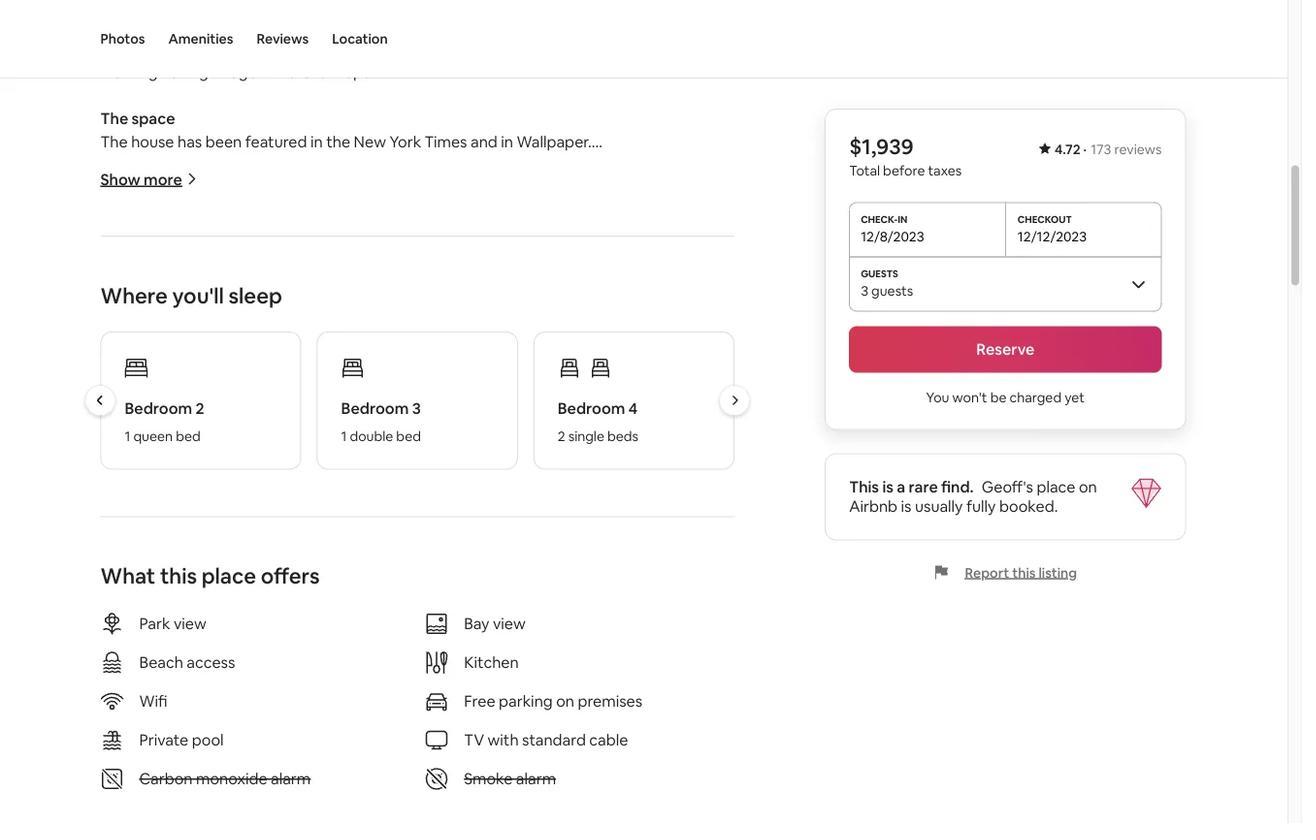 Task type: describe. For each thing, give the bounding box(es) containing it.
bedroom 4 2 single beds
[[558, 399, 639, 445]]

reviews
[[1115, 141, 1162, 158]]

3 inside popup button
[[861, 282, 869, 299]]

4.72 · 173 reviews
[[1055, 141, 1162, 158]]

2 inside bedroom 4 2 single beds
[[558, 427, 565, 445]]

single
[[568, 427, 605, 445]]

you'll
[[172, 282, 224, 309]]

12/8/2023
[[861, 228, 924, 245]]

room
[[255, 39, 293, 59]]

the space the house has been featured in the new york times and in wallpaper.
[[100, 109, 592, 152]]

this is a rare find.
[[849, 477, 974, 497]]

northern
[[276, 62, 341, 82]]

bedroom
[[179, 15, 246, 35]]

where
[[100, 282, 168, 309]]

fully
[[967, 497, 996, 517]]

this for report
[[1013, 564, 1036, 582]]

3 guests
[[861, 282, 914, 299]]

location
[[332, 30, 388, 48]]

york
[[390, 132, 421, 152]]

premises
[[578, 692, 643, 712]]

photos button
[[100, 0, 145, 78]]

bedroom 3 1 double bed
[[341, 399, 421, 445]]

2 inside bedroom 2 1 queen bed
[[196, 399, 204, 419]]

bay view
[[464, 614, 526, 634]]

fishing
[[161, 62, 208, 82]]

bedroom for bedroom 3
[[341, 399, 409, 419]]

4 for beautiful
[[167, 15, 176, 35]]

working
[[100, 62, 158, 82]]

house
[[131, 132, 174, 152]]

smoke alarm
[[464, 770, 556, 789]]

1 for bedroom 2
[[125, 427, 130, 445]]

before
[[883, 162, 925, 179]]

cable
[[589, 731, 628, 751]]

kitchen
[[464, 653, 519, 673]]

1 alarm from the left
[[271, 770, 311, 789]]

airbnb
[[849, 497, 898, 517]]

what
[[100, 563, 156, 590]]

free
[[464, 692, 496, 712]]

$1,939 total before taxes
[[849, 133, 962, 179]]

access
[[187, 653, 235, 673]]

sleep
[[229, 282, 282, 309]]

national
[[500, 39, 557, 59]]

bedroom 2 1 queen bed
[[125, 399, 204, 445]]

12/12/2023
[[1018, 228, 1087, 245]]

listing
[[1039, 564, 1077, 582]]

find.
[[942, 477, 974, 497]]

double
[[350, 427, 393, 445]]

private
[[139, 731, 188, 751]]

usually
[[915, 497, 963, 517]]

taxes
[[928, 162, 962, 179]]

report this listing
[[965, 564, 1077, 582]]

total
[[849, 162, 880, 179]]

guests
[[872, 282, 914, 299]]

parking
[[499, 692, 553, 712]]

beach
[[139, 653, 183, 673]]

pool inside beautiful 4 bedroom architecturally designed villa, with infinity pool and floor to ceiling views in almost every room of the sea and cap de creus national park, in beautiful working fishing village in northern spain.
[[544, 15, 576, 35]]

173
[[1091, 141, 1112, 158]]

geoff's
[[982, 477, 1034, 497]]

bed for 3
[[396, 427, 421, 445]]

2 horizontal spatial and
[[580, 15, 607, 35]]

won't
[[953, 389, 988, 406]]

carbon monoxide alarm
[[139, 770, 311, 789]]

and inside the space the house has been featured in the new york times and in wallpaper.
[[471, 132, 498, 152]]

bay
[[464, 614, 490, 634]]

in down beautiful
[[144, 39, 156, 59]]

monoxide
[[196, 770, 267, 789]]

new
[[354, 132, 386, 152]]

previous image
[[95, 395, 106, 407]]

geoff's place on airbnb is usually fully booked.
[[849, 477, 1097, 517]]

is inside geoff's place on airbnb is usually fully booked.
[[901, 497, 912, 517]]

1 vertical spatial place
[[202, 563, 256, 590]]

amenities button
[[168, 0, 233, 78]]

carbon
[[139, 770, 193, 789]]

4.72
[[1055, 141, 1081, 158]]

where you'll sleep
[[100, 282, 282, 309]]

park,
[[560, 39, 596, 59]]

every
[[212, 39, 251, 59]]

you
[[926, 389, 950, 406]]

villa,
[[425, 15, 455, 35]]

4 for bedroom
[[629, 399, 638, 419]]

view for park view
[[174, 614, 207, 634]]

infinity
[[493, 15, 541, 35]]

wallpaper.
[[517, 132, 592, 152]]

reviews button
[[257, 0, 309, 78]]

charged
[[1010, 389, 1062, 406]]

1 vertical spatial and
[[370, 39, 397, 59]]

yet
[[1065, 389, 1085, 406]]

1 for bedroom 3
[[341, 427, 347, 445]]

this
[[849, 477, 879, 497]]

beautiful
[[100, 15, 164, 35]]

a
[[897, 477, 906, 497]]

park
[[139, 614, 170, 634]]

0 horizontal spatial pool
[[192, 731, 224, 751]]

in down room
[[260, 62, 273, 82]]

with inside beautiful 4 bedroom architecturally designed villa, with infinity pool and floor to ceiling views in almost every room of the sea and cap de creus national park, in beautiful working fishing village in northern spain.
[[459, 15, 490, 35]]



Task type: locate. For each thing, give the bounding box(es) containing it.
2 the from the top
[[100, 132, 128, 152]]

2 horizontal spatial bedroom
[[558, 399, 625, 419]]

bedroom up single in the left bottom of the page
[[558, 399, 625, 419]]

bedroom for bedroom 4
[[558, 399, 625, 419]]

the up show
[[100, 132, 128, 152]]

1 horizontal spatial is
[[901, 497, 912, 517]]

reserve button
[[849, 327, 1162, 373]]

1 vertical spatial with
[[488, 731, 519, 751]]

3 inside bedroom 3 1 double bed
[[412, 399, 421, 419]]

pool up carbon monoxide alarm
[[192, 731, 224, 751]]

bed inside bedroom 2 1 queen bed
[[176, 427, 201, 445]]

wifi
[[139, 692, 168, 712]]

0 horizontal spatial bedroom
[[125, 399, 192, 419]]

4 up almost on the left top
[[167, 15, 176, 35]]

space
[[132, 109, 175, 128]]

queen
[[133, 427, 173, 445]]

spain.
[[345, 62, 387, 82]]

been
[[205, 132, 242, 152]]

report this listing button
[[934, 564, 1077, 582]]

of
[[296, 39, 311, 59]]

and right times
[[471, 132, 498, 152]]

1 vertical spatial on
[[556, 692, 574, 712]]

3 bedroom from the left
[[558, 399, 625, 419]]

is left usually
[[901, 497, 912, 517]]

1 horizontal spatial alarm
[[516, 770, 556, 789]]

1 horizontal spatial pool
[[544, 15, 576, 35]]

0 vertical spatial 3
[[861, 282, 869, 299]]

pool
[[544, 15, 576, 35], [192, 731, 224, 751]]

pool up park,
[[544, 15, 576, 35]]

with
[[459, 15, 490, 35], [488, 731, 519, 751]]

standard
[[522, 731, 586, 751]]

the inside beautiful 4 bedroom architecturally designed villa, with infinity pool and floor to ceiling views in almost every room of the sea and cap de creus national park, in beautiful working fishing village in northern spain.
[[315, 39, 339, 59]]

and up park,
[[580, 15, 607, 35]]

1 left queen
[[125, 427, 130, 445]]

1 vertical spatial 4
[[629, 399, 638, 419]]

offers
[[261, 563, 320, 590]]

beautiful
[[615, 39, 679, 59]]

1 bedroom from the left
[[125, 399, 192, 419]]

0 vertical spatial the
[[100, 109, 128, 128]]

0 vertical spatial with
[[459, 15, 490, 35]]

0 horizontal spatial 4
[[167, 15, 176, 35]]

1 bed from the left
[[176, 427, 201, 445]]

be
[[991, 389, 1007, 406]]

0 horizontal spatial bed
[[176, 427, 201, 445]]

in left wallpaper.
[[501, 132, 513, 152]]

bed inside bedroom 3 1 double bed
[[396, 427, 421, 445]]

alarm right monoxide
[[271, 770, 311, 789]]

1 inside bedroom 3 1 double bed
[[341, 427, 347, 445]]

1 horizontal spatial 3
[[861, 282, 869, 299]]

bedroom up double
[[341, 399, 409, 419]]

bed right double
[[396, 427, 421, 445]]

park view
[[139, 614, 207, 634]]

1 inside bedroom 2 1 queen bed
[[125, 427, 130, 445]]

is left a
[[883, 477, 894, 497]]

rare
[[909, 477, 938, 497]]

view
[[174, 614, 207, 634], [493, 614, 526, 634]]

1 horizontal spatial 2
[[558, 427, 565, 445]]

0 horizontal spatial 1
[[125, 427, 130, 445]]

you won't be charged yet
[[926, 389, 1085, 406]]

0 horizontal spatial 2
[[196, 399, 204, 419]]

almost
[[160, 39, 208, 59]]

3
[[861, 282, 869, 299], [412, 399, 421, 419]]

bedroom up queen
[[125, 399, 192, 419]]

1 horizontal spatial 1
[[341, 427, 347, 445]]

bed
[[176, 427, 201, 445], [396, 427, 421, 445]]

0 horizontal spatial place
[[202, 563, 256, 590]]

1 left double
[[341, 427, 347, 445]]

2 alarm from the left
[[516, 770, 556, 789]]

the left new
[[326, 132, 350, 152]]

on for place
[[1079, 477, 1097, 497]]

reviews
[[257, 30, 309, 48]]

2 view from the left
[[493, 614, 526, 634]]

has
[[178, 132, 202, 152]]

views
[[100, 39, 141, 59]]

0 horizontal spatial alarm
[[271, 770, 311, 789]]

view for bay view
[[493, 614, 526, 634]]

what this place offers
[[100, 563, 320, 590]]

beautiful 4 bedroom architecturally designed villa, with infinity pool and floor to ceiling views in almost every room of the sea and cap de creus national park, in beautiful working fishing village in northern spain.
[[100, 15, 716, 82]]

creus
[[455, 39, 497, 59]]

1 1 from the left
[[125, 427, 130, 445]]

2 bed from the left
[[396, 427, 421, 445]]

0 horizontal spatial view
[[174, 614, 207, 634]]

the right of
[[315, 39, 339, 59]]

with up creus
[[459, 15, 490, 35]]

times
[[425, 132, 467, 152]]

4 up "beds"
[[629, 399, 638, 419]]

1 view from the left
[[174, 614, 207, 634]]

1 horizontal spatial bedroom
[[341, 399, 409, 419]]

0 vertical spatial the
[[315, 39, 339, 59]]

view right the 'bay' in the left of the page
[[493, 614, 526, 634]]

bed for 2
[[176, 427, 201, 445]]

0 vertical spatial 2
[[196, 399, 204, 419]]

on right 'parking'
[[556, 692, 574, 712]]

the left space
[[100, 109, 128, 128]]

0 vertical spatial and
[[580, 15, 607, 35]]

4 inside bedroom 4 2 single beds
[[629, 399, 638, 419]]

place
[[1037, 477, 1076, 497], [202, 563, 256, 590]]

alarm
[[271, 770, 311, 789], [516, 770, 556, 789]]

smoke
[[464, 770, 513, 789]]

1 horizontal spatial bed
[[396, 427, 421, 445]]

place right the geoff's
[[1037, 477, 1076, 497]]

1 horizontal spatial place
[[1037, 477, 1076, 497]]

1 horizontal spatial this
[[1013, 564, 1036, 582]]

4 inside beautiful 4 bedroom architecturally designed villa, with infinity pool and floor to ceiling views in almost every room of the sea and cap de creus national park, in beautiful working fishing village in northern spain.
[[167, 15, 176, 35]]

0 vertical spatial pool
[[544, 15, 576, 35]]

1 horizontal spatial view
[[493, 614, 526, 634]]

on for parking
[[556, 692, 574, 712]]

·
[[1084, 141, 1087, 158]]

and down designed
[[370, 39, 397, 59]]

0 vertical spatial place
[[1037, 477, 1076, 497]]

3 guests button
[[849, 257, 1162, 311]]

alarm down tv with standard cable on the left bottom of page
[[516, 770, 556, 789]]

bedroom inside bedroom 4 2 single beds
[[558, 399, 625, 419]]

in right park,
[[599, 39, 612, 59]]

1 vertical spatial 2
[[558, 427, 565, 445]]

4
[[167, 15, 176, 35], [629, 399, 638, 419]]

designed
[[355, 15, 421, 35]]

1 horizontal spatial 4
[[629, 399, 638, 419]]

2 bedroom from the left
[[341, 399, 409, 419]]

bedroom inside bedroom 2 1 queen bed
[[125, 399, 192, 419]]

in right featured
[[311, 132, 323, 152]]

and
[[580, 15, 607, 35], [370, 39, 397, 59], [471, 132, 498, 152]]

beds
[[608, 427, 639, 445]]

the inside the space the house has been featured in the new york times and in wallpaper.
[[326, 132, 350, 152]]

1 horizontal spatial and
[[471, 132, 498, 152]]

1 horizontal spatial on
[[1079, 477, 1097, 497]]

place left 'offers'
[[202, 563, 256, 590]]

reserve
[[977, 340, 1035, 360]]

this up 'park view'
[[160, 563, 197, 590]]

report
[[965, 564, 1010, 582]]

bed right queen
[[176, 427, 201, 445]]

next image
[[729, 395, 740, 407]]

with right "tv"
[[488, 731, 519, 751]]

0 vertical spatial 4
[[167, 15, 176, 35]]

booked.
[[1000, 497, 1058, 517]]

bedroom for bedroom 2
[[125, 399, 192, 419]]

the
[[100, 109, 128, 128], [100, 132, 128, 152]]

private pool
[[139, 731, 224, 751]]

on right booked.
[[1079, 477, 1097, 497]]

0 vertical spatial on
[[1079, 477, 1097, 497]]

1 the from the top
[[100, 109, 128, 128]]

0 horizontal spatial this
[[160, 563, 197, 590]]

place inside geoff's place on airbnb is usually fully booked.
[[1037, 477, 1076, 497]]

0 horizontal spatial on
[[556, 692, 574, 712]]

1 vertical spatial pool
[[192, 731, 224, 751]]

2
[[196, 399, 204, 419], [558, 427, 565, 445]]

sea
[[342, 39, 367, 59]]

photos
[[100, 30, 145, 48]]

on inside geoff's place on airbnb is usually fully booked.
[[1079, 477, 1097, 497]]

0 horizontal spatial is
[[883, 477, 894, 497]]

2 vertical spatial and
[[471, 132, 498, 152]]

beach access
[[139, 653, 235, 673]]

free parking on premises
[[464, 692, 643, 712]]

0 horizontal spatial 3
[[412, 399, 421, 419]]

2 1 from the left
[[341, 427, 347, 445]]

view right park
[[174, 614, 207, 634]]

1 vertical spatial the
[[326, 132, 350, 152]]

ceiling
[[666, 15, 712, 35]]

1 vertical spatial the
[[100, 132, 128, 152]]

de
[[433, 39, 452, 59]]

more
[[144, 169, 182, 189]]

on
[[1079, 477, 1097, 497], [556, 692, 574, 712]]

the
[[315, 39, 339, 59], [326, 132, 350, 152]]

0 horizontal spatial and
[[370, 39, 397, 59]]

village
[[212, 62, 257, 82]]

this left the listing
[[1013, 564, 1036, 582]]

show more
[[100, 169, 182, 189]]

featured
[[245, 132, 307, 152]]

bedroom inside bedroom 3 1 double bed
[[341, 399, 409, 419]]

this for what
[[160, 563, 197, 590]]

1 vertical spatial 3
[[412, 399, 421, 419]]

floor
[[610, 15, 644, 35]]

location button
[[332, 0, 388, 78]]



Task type: vqa. For each thing, say whether or not it's contained in the screenshot.
4.9 on the right of the page
no



